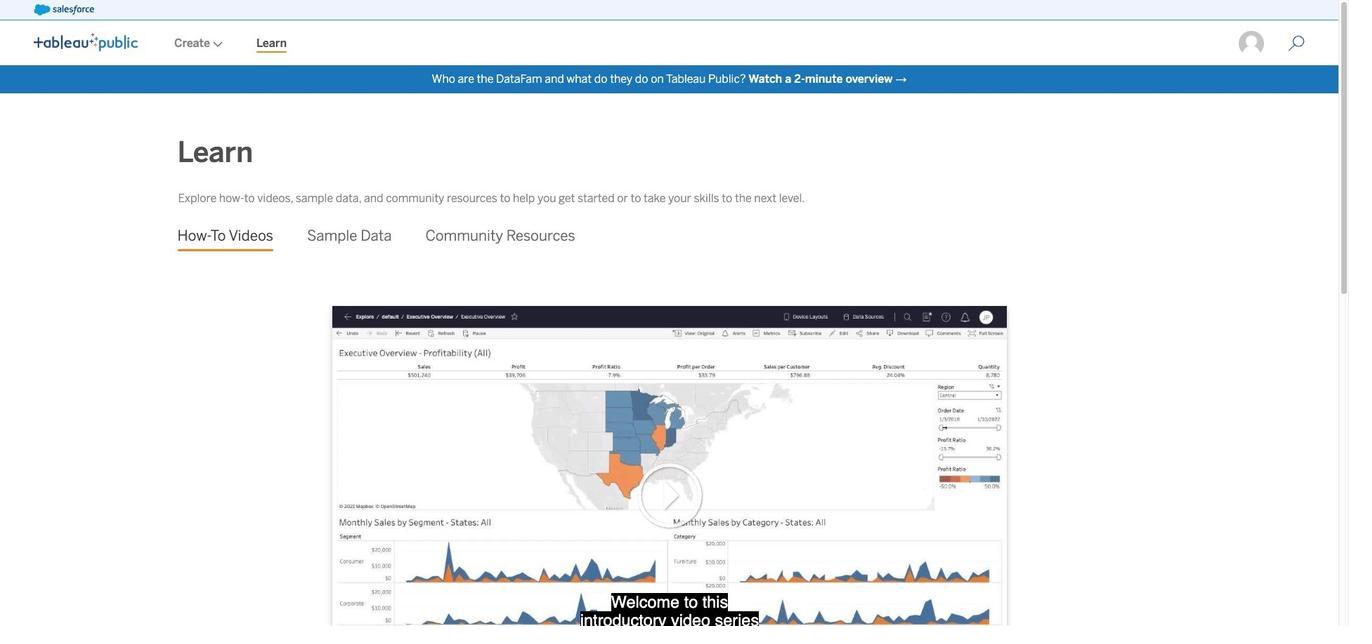 Task type: locate. For each thing, give the bounding box(es) containing it.
salesforce logo image
[[34, 4, 94, 15]]

logo image
[[34, 33, 138, 51]]

jacob.simon6557 image
[[1238, 30, 1266, 58]]



Task type: describe. For each thing, give the bounding box(es) containing it.
go to search image
[[1271, 35, 1322, 52]]

create image
[[210, 41, 223, 47]]



Task type: vqa. For each thing, say whether or not it's contained in the screenshot.
Khalid on the left bottom of the page
no



